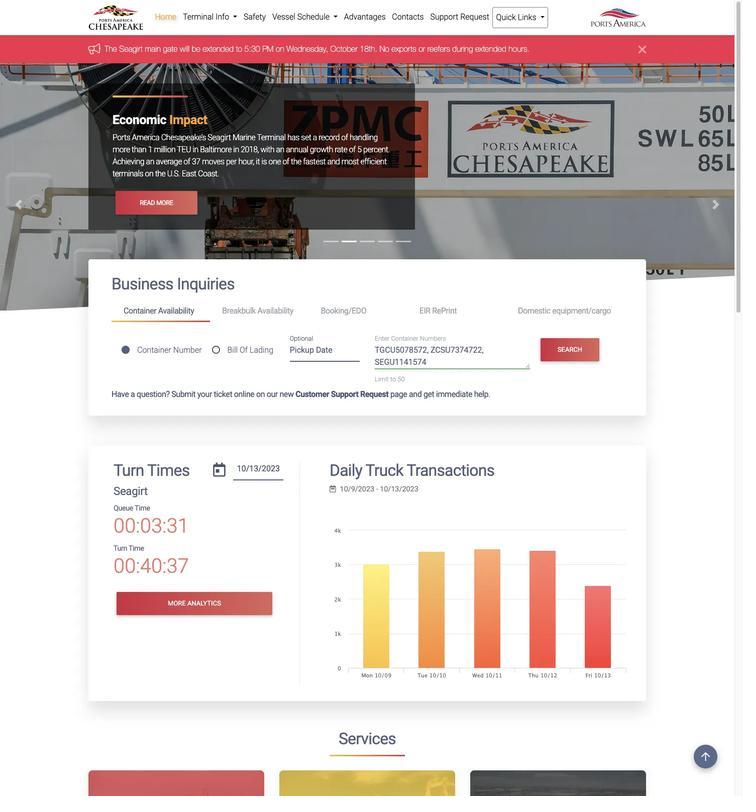 Task type: vqa. For each thing, say whether or not it's contained in the screenshot.
the 410.649.7748 Evergreen, ACL/GMG
no



Task type: describe. For each thing, give the bounding box(es) containing it.
the seagirt main gate will be extended to 5:30 pm on wednesday, october 18th.  no exports or reefers during extended hours.
[[105, 44, 530, 53]]

queue time 00:03:31
[[114, 504, 189, 538]]

and inside ports america chesapeake's seagirt marine terminal has set a record of handling more than 1 million teu in baltimore in 2018,                         with an annual growth rate of 5 percent. achieving an average of 37 moves per hour, it is one of the fastest and most efficient terminals on the u.s. east coast.
[[328, 157, 340, 167]]

2 in from the left
[[233, 145, 239, 154]]

18th.
[[360, 44, 377, 53]]

to inside alert
[[236, 44, 242, 53]]

queue
[[114, 504, 133, 513]]

5:30
[[245, 44, 260, 53]]

turn time 00:40:37
[[114, 544, 189, 578]]

0 vertical spatial terminal
[[183, 12, 214, 22]]

bill
[[227, 345, 238, 355]]

east
[[182, 169, 196, 179]]

10/9/2023 - 10/13/2023
[[340, 485, 419, 494]]

equipment/cargo
[[552, 306, 611, 316]]

average
[[156, 157, 182, 167]]

seagirt inside alert
[[119, 44, 143, 53]]

daily
[[330, 461, 362, 480]]

hours.
[[509, 44, 530, 53]]

container availability link
[[112, 302, 210, 322]]

calendar day image
[[213, 463, 226, 477]]

your
[[197, 389, 212, 399]]

efficient
[[361, 157, 387, 167]]

links
[[518, 13, 537, 22]]

the seagirt main gate will be extended to 5:30 pm on wednesday, october 18th.  no exports or reefers during extended hours. alert
[[0, 35, 735, 64]]

chesapeake's
[[161, 133, 206, 142]]

daily truck transactions
[[330, 461, 495, 480]]

safety link
[[241, 7, 269, 27]]

home
[[155, 12, 176, 22]]

request inside "main content"
[[360, 389, 389, 399]]

vessel schedule link
[[269, 7, 341, 27]]

get
[[424, 389, 434, 399]]

have a question? submit your ticket online on our new customer support request page and get immediate help.
[[112, 389, 491, 399]]

00:03:31
[[114, 514, 189, 538]]

safety
[[244, 12, 266, 22]]

vessel schedule
[[272, 12, 332, 22]]

it
[[256, 157, 260, 167]]

numbers
[[420, 335, 446, 342]]

of
[[240, 345, 248, 355]]

eir reprint link
[[407, 302, 506, 320]]

question?
[[137, 389, 170, 399]]

support inside "main content"
[[331, 389, 359, 399]]

1 vertical spatial an
[[146, 157, 154, 167]]

business
[[112, 275, 173, 294]]

no
[[380, 44, 389, 53]]

more inside "main content"
[[168, 600, 186, 607]]

main
[[145, 44, 161, 53]]

annual
[[286, 145, 308, 154]]

percent.
[[363, 145, 390, 154]]

hour,
[[238, 157, 254, 167]]

business inquiries
[[112, 275, 235, 294]]

has
[[287, 133, 300, 142]]

million
[[154, 145, 176, 154]]

domestic equipment/cargo
[[518, 306, 611, 316]]

terminals
[[113, 169, 143, 179]]

the seagirt main gate will be extended to 5:30 pm on wednesday, october 18th.  no exports or reefers during extended hours. link
[[105, 44, 530, 53]]

eir
[[420, 306, 431, 316]]

domestic
[[518, 306, 551, 316]]

than
[[132, 145, 146, 154]]

support request
[[430, 12, 489, 22]]

terminal info link
[[180, 7, 241, 27]]

contacts link
[[389, 7, 427, 27]]

container for container availability
[[124, 306, 156, 316]]

wednesday,
[[287, 44, 328, 53]]

search button
[[541, 338, 600, 361]]

1 in from the left
[[193, 145, 198, 154]]

Enter Container Numbers text field
[[375, 344, 530, 369]]

2018,
[[241, 145, 259, 154]]

breakbulk availability link
[[210, 302, 309, 320]]

home link
[[152, 7, 180, 27]]

lading
[[250, 345, 273, 355]]

container for container number
[[137, 345, 171, 355]]

1 horizontal spatial support
[[430, 12, 459, 22]]

set
[[301, 133, 311, 142]]

customer support request link
[[296, 389, 389, 399]]

50
[[398, 376, 405, 383]]

economic impact
[[113, 113, 207, 127]]

be
[[192, 44, 200, 53]]

reprint
[[432, 306, 457, 316]]

advantages
[[344, 12, 386, 22]]

submit
[[171, 389, 196, 399]]

achieving
[[113, 157, 144, 167]]

support request link
[[427, 7, 493, 27]]

have
[[112, 389, 129, 399]]

more analytics link
[[117, 592, 272, 615]]

will
[[180, 44, 190, 53]]

to inside "main content"
[[391, 376, 396, 383]]

time for 00:03:31
[[135, 504, 150, 513]]

on inside ports america chesapeake's seagirt marine terminal has set a record of handling more than 1 million teu in baltimore in 2018,                         with an annual growth rate of 5 percent. achieving an average of 37 moves per hour, it is one of the fastest and most efficient terminals on the u.s. east coast.
[[145, 169, 153, 179]]

exports
[[392, 44, 417, 53]]

most
[[342, 157, 359, 167]]

contacts
[[392, 12, 424, 22]]

0 vertical spatial the
[[291, 157, 301, 167]]

ports
[[113, 133, 130, 142]]

pm
[[262, 44, 274, 53]]

more analytics
[[168, 600, 221, 607]]

optional
[[290, 335, 313, 342]]

seagirt inside ports america chesapeake's seagirt marine terminal has set a record of handling more than 1 million teu in baltimore in 2018,                         with an annual growth rate of 5 percent. achieving an average of 37 moves per hour, it is one of the fastest and most efficient terminals on the u.s. east coast.
[[208, 133, 231, 142]]

-
[[376, 485, 378, 494]]



Task type: locate. For each thing, give the bounding box(es) containing it.
1 horizontal spatial extended
[[475, 44, 507, 53]]

go to top image
[[694, 745, 718, 768]]

of left 37
[[184, 157, 190, 167]]

1 vertical spatial a
[[131, 389, 135, 399]]

1 vertical spatial support
[[331, 389, 359, 399]]

0 vertical spatial turn
[[114, 461, 144, 480]]

limit
[[375, 376, 389, 383]]

america
[[132, 133, 159, 142]]

coast.
[[198, 169, 219, 179]]

with
[[261, 145, 274, 154]]

1 vertical spatial the
[[155, 169, 166, 179]]

container right enter
[[391, 335, 419, 342]]

on left our
[[256, 389, 265, 399]]

our
[[267, 389, 278, 399]]

in up per
[[233, 145, 239, 154]]

analytics
[[187, 600, 221, 607]]

support
[[430, 12, 459, 22], [331, 389, 359, 399]]

2 horizontal spatial on
[[276, 44, 284, 53]]

bullhorn image
[[88, 43, 105, 54]]

0 vertical spatial on
[[276, 44, 284, 53]]

a
[[313, 133, 317, 142], [131, 389, 135, 399]]

1 vertical spatial more
[[168, 600, 186, 607]]

0 horizontal spatial availability
[[158, 306, 194, 316]]

0 vertical spatial to
[[236, 44, 242, 53]]

turn times
[[114, 461, 190, 480]]

more left "analytics"
[[168, 600, 186, 607]]

terminal info
[[183, 12, 231, 22]]

quick links
[[496, 13, 539, 22]]

a inside ports america chesapeake's seagirt marine terminal has set a record of handling more than 1 million teu in baltimore in 2018,                         with an annual growth rate of 5 percent. achieving an average of 37 moves per hour, it is one of the fastest and most efficient terminals on the u.s. east coast.
[[313, 133, 317, 142]]

support up reefers
[[430, 12, 459, 22]]

1 horizontal spatial and
[[409, 389, 422, 399]]

of up rate
[[341, 133, 348, 142]]

0 horizontal spatial request
[[360, 389, 389, 399]]

limit to 50
[[375, 376, 405, 383]]

support right customer
[[331, 389, 359, 399]]

and
[[328, 157, 340, 167], [409, 389, 422, 399]]

in
[[193, 145, 198, 154], [233, 145, 239, 154]]

turn up queue
[[114, 461, 144, 480]]

0 horizontal spatial support
[[331, 389, 359, 399]]

2 vertical spatial on
[[256, 389, 265, 399]]

truck
[[366, 461, 404, 480]]

more
[[113, 145, 130, 154]]

seagirt up baltimore
[[208, 133, 231, 142]]

a right "set" at top left
[[313, 133, 317, 142]]

october
[[330, 44, 358, 53]]

an
[[276, 145, 284, 154], [146, 157, 154, 167]]

1 horizontal spatial an
[[276, 145, 284, 154]]

turn
[[114, 461, 144, 480], [114, 544, 127, 553]]

turn up 00:40:37
[[114, 544, 127, 553]]

calendar week image
[[330, 485, 336, 493]]

0 vertical spatial an
[[276, 145, 284, 154]]

availability for container availability
[[158, 306, 194, 316]]

to left the 50 on the right top
[[391, 376, 396, 383]]

to
[[236, 44, 242, 53], [391, 376, 396, 383]]

request left the quick
[[460, 12, 489, 22]]

record
[[319, 133, 340, 142]]

0 horizontal spatial on
[[145, 169, 153, 179]]

0 vertical spatial and
[[328, 157, 340, 167]]

help.
[[474, 389, 491, 399]]

turn for turn time 00:40:37
[[114, 544, 127, 553]]

ports america chesapeake's seagirt marine terminal has set a record of handling more than 1 million teu in baltimore in 2018,                         with an annual growth rate of 5 percent. achieving an average of 37 moves per hour, it is one of the fastest and most efficient terminals on the u.s. east coast.
[[113, 133, 390, 179]]

availability for breakbulk availability
[[258, 306, 294, 316]]

bill of lading
[[227, 345, 273, 355]]

0 horizontal spatial an
[[146, 157, 154, 167]]

turn for turn times
[[114, 461, 144, 480]]

terminal up with
[[257, 133, 286, 142]]

extended right during
[[475, 44, 507, 53]]

0 horizontal spatial a
[[131, 389, 135, 399]]

0 vertical spatial a
[[313, 133, 317, 142]]

and inside "main content"
[[409, 389, 422, 399]]

on right terminals
[[145, 169, 153, 179]]

a right have
[[131, 389, 135, 399]]

read more
[[140, 199, 173, 206]]

advantages link
[[341, 7, 389, 27]]

container availability
[[124, 306, 194, 316]]

terminal inside ports america chesapeake's seagirt marine terminal has set a record of handling more than 1 million teu in baltimore in 2018,                         with an annual growth rate of 5 percent. achieving an average of 37 moves per hour, it is one of the fastest and most efficient terminals on the u.s. east coast.
[[257, 133, 286, 142]]

domestic equipment/cargo link
[[506, 302, 623, 320]]

1 extended from the left
[[203, 44, 234, 53]]

1
[[148, 145, 152, 154]]

handling
[[350, 133, 378, 142]]

availability right breakbulk
[[258, 306, 294, 316]]

1 horizontal spatial in
[[233, 145, 239, 154]]

0 horizontal spatial in
[[193, 145, 198, 154]]

request down limit
[[360, 389, 389, 399]]

on
[[276, 44, 284, 53], [145, 169, 153, 179], [256, 389, 265, 399]]

eir reprint
[[420, 306, 457, 316]]

an down 1
[[146, 157, 154, 167]]

1 vertical spatial on
[[145, 169, 153, 179]]

is
[[262, 157, 267, 167]]

0 vertical spatial more
[[156, 199, 173, 206]]

of right one
[[283, 157, 289, 167]]

terminal left info
[[183, 12, 214, 22]]

schedule
[[297, 12, 330, 22]]

and down rate
[[328, 157, 340, 167]]

enter container numbers
[[375, 335, 446, 342]]

2 vertical spatial container
[[137, 345, 171, 355]]

10/13/2023
[[380, 485, 419, 494]]

00:40:37
[[114, 554, 189, 578]]

times
[[147, 461, 190, 480]]

1 turn from the top
[[114, 461, 144, 480]]

the
[[105, 44, 117, 53]]

during
[[452, 44, 473, 53]]

page
[[390, 389, 407, 399]]

1 vertical spatial request
[[360, 389, 389, 399]]

of left 5 at the top left
[[349, 145, 356, 154]]

Optional text field
[[290, 342, 360, 362]]

main content containing 00:03:31
[[81, 260, 654, 796]]

2 vertical spatial seagirt
[[114, 485, 148, 498]]

close image
[[639, 43, 646, 55]]

1 horizontal spatial terminal
[[257, 133, 286, 142]]

the
[[291, 157, 301, 167], [155, 169, 166, 179]]

breakbulk availability
[[222, 306, 294, 316]]

number
[[173, 345, 202, 355]]

seagirt up queue
[[114, 485, 148, 498]]

the down annual
[[291, 157, 301, 167]]

and left get
[[409, 389, 422, 399]]

more right read
[[156, 199, 173, 206]]

booking/edo link
[[309, 302, 407, 320]]

in right teu
[[193, 145, 198, 154]]

1 horizontal spatial the
[[291, 157, 301, 167]]

1 vertical spatial seagirt
[[208, 133, 231, 142]]

1 horizontal spatial to
[[391, 376, 396, 383]]

2 extended from the left
[[475, 44, 507, 53]]

on inside alert
[[276, 44, 284, 53]]

extended right the be
[[203, 44, 234, 53]]

1 vertical spatial turn
[[114, 544, 127, 553]]

2 availability from the left
[[258, 306, 294, 316]]

turn inside turn time 00:40:37
[[114, 544, 127, 553]]

one
[[269, 157, 281, 167]]

time inside queue time 00:03:31
[[135, 504, 150, 513]]

container
[[124, 306, 156, 316], [391, 335, 419, 342], [137, 345, 171, 355]]

time for 00:40:37
[[129, 544, 144, 553]]

impact
[[169, 113, 207, 127]]

seagirt
[[119, 44, 143, 53], [208, 133, 231, 142], [114, 485, 148, 498]]

transactions
[[407, 461, 495, 480]]

2 turn from the top
[[114, 544, 127, 553]]

0 vertical spatial time
[[135, 504, 150, 513]]

enter
[[375, 335, 390, 342]]

None text field
[[233, 461, 284, 481]]

a inside "main content"
[[131, 389, 135, 399]]

u.s.
[[167, 169, 180, 179]]

1 horizontal spatial on
[[256, 389, 265, 399]]

on right pm
[[276, 44, 284, 53]]

0 vertical spatial request
[[460, 12, 489, 22]]

growth
[[310, 145, 333, 154]]

0 horizontal spatial to
[[236, 44, 242, 53]]

1 availability from the left
[[158, 306, 194, 316]]

breakbulk
[[222, 306, 256, 316]]

1 vertical spatial to
[[391, 376, 396, 383]]

per
[[226, 157, 237, 167]]

1 vertical spatial container
[[391, 335, 419, 342]]

moves
[[202, 157, 224, 167]]

rate
[[335, 145, 347, 154]]

container number
[[137, 345, 202, 355]]

1 horizontal spatial a
[[313, 133, 317, 142]]

availability down business inquiries
[[158, 306, 194, 316]]

booking/edo
[[321, 306, 367, 316]]

0 vertical spatial container
[[124, 306, 156, 316]]

main content
[[81, 260, 654, 796]]

on inside "main content"
[[256, 389, 265, 399]]

1 vertical spatial time
[[129, 544, 144, 553]]

0 horizontal spatial terminal
[[183, 12, 214, 22]]

1 horizontal spatial availability
[[258, 306, 294, 316]]

gate
[[163, 44, 178, 53]]

time inside turn time 00:40:37
[[129, 544, 144, 553]]

time up 00:40:37
[[129, 544, 144, 553]]

container left "number"
[[137, 345, 171, 355]]

0 horizontal spatial and
[[328, 157, 340, 167]]

reefers
[[428, 44, 450, 53]]

0 horizontal spatial the
[[155, 169, 166, 179]]

0 vertical spatial seagirt
[[119, 44, 143, 53]]

time right queue
[[135, 504, 150, 513]]

none text field inside "main content"
[[233, 461, 284, 481]]

vessel
[[272, 12, 295, 22]]

0 horizontal spatial extended
[[203, 44, 234, 53]]

container down "business"
[[124, 306, 156, 316]]

10/9/2023
[[340, 485, 374, 494]]

1 horizontal spatial request
[[460, 12, 489, 22]]

0 vertical spatial support
[[430, 12, 459, 22]]

an right with
[[276, 145, 284, 154]]

seagirt right the
[[119, 44, 143, 53]]

economic engine image
[[0, 64, 735, 381]]

marine
[[233, 133, 255, 142]]

new
[[280, 389, 294, 399]]

teu
[[177, 145, 191, 154]]

1 vertical spatial terminal
[[257, 133, 286, 142]]

1 vertical spatial and
[[409, 389, 422, 399]]

the left u.s.
[[155, 169, 166, 179]]

to left 5:30
[[236, 44, 242, 53]]



